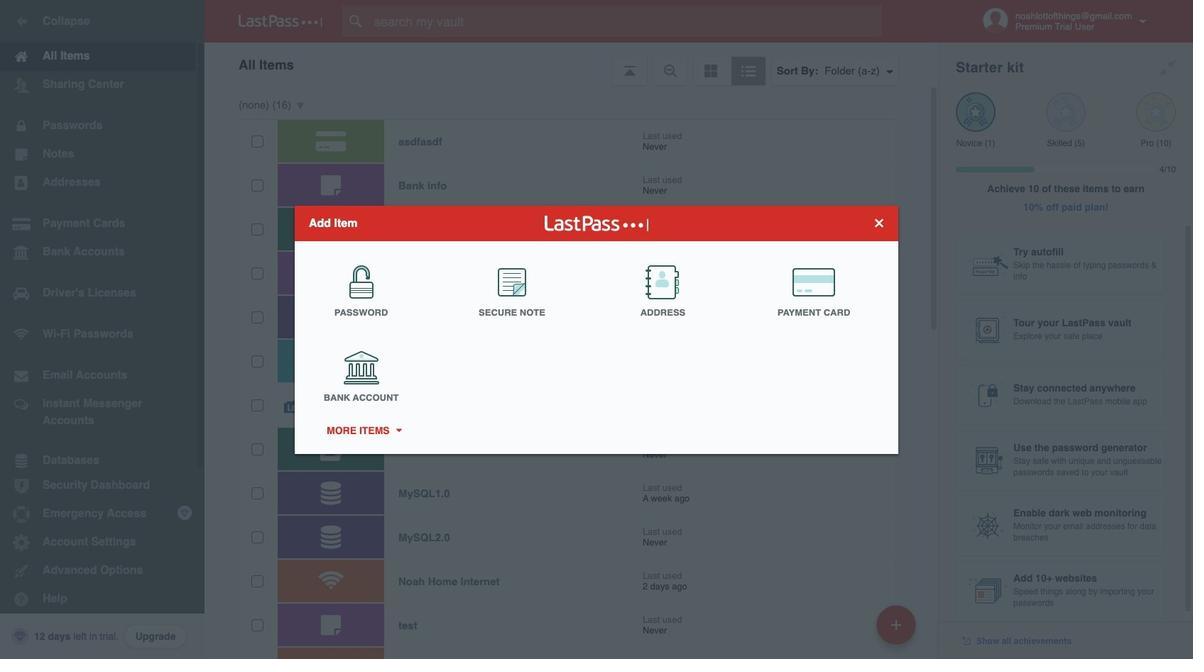 Task type: describe. For each thing, give the bounding box(es) containing it.
Search search field
[[342, 6, 910, 37]]

new item navigation
[[872, 602, 925, 660]]

search my vault text field
[[342, 6, 910, 37]]

caret right image
[[394, 429, 404, 433]]

new item image
[[892, 621, 901, 630]]



Task type: locate. For each thing, give the bounding box(es) containing it.
lastpass image
[[239, 15, 323, 28]]

main navigation navigation
[[0, 0, 205, 660]]

dialog
[[295, 206, 899, 454]]

vault options navigation
[[205, 43, 939, 85]]



Task type: vqa. For each thing, say whether or not it's contained in the screenshot.
THE NEW ITEM element
no



